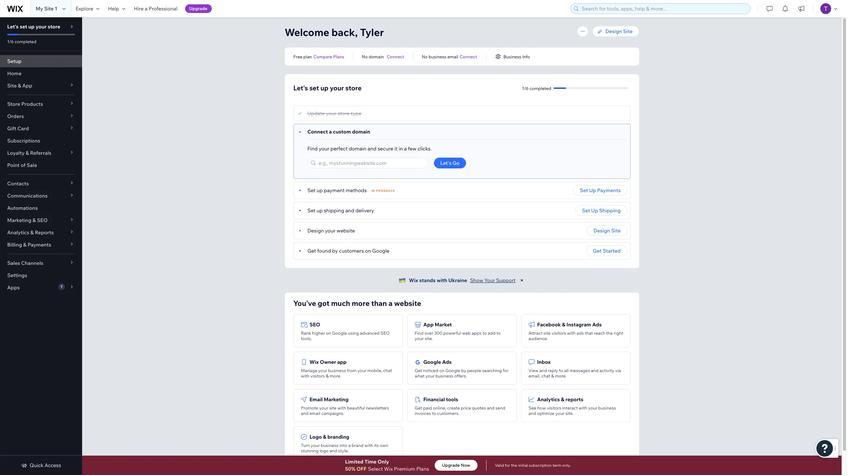 Task type: vqa. For each thing, say whether or not it's contained in the screenshot.
"Design" within the Design Site link
yes



Task type: locate. For each thing, give the bounding box(es) containing it.
ads
[[577, 331, 584, 336]]

upgrade left now
[[442, 463, 460, 468]]

0 horizontal spatial chat
[[383, 368, 392, 374]]

1 horizontal spatial by
[[461, 368, 466, 374]]

chat right mobile, at the left bottom of the page
[[383, 368, 392, 374]]

site down facebook
[[544, 331, 551, 336]]

with inside attract site visitors with ads that reach the right audience.
[[567, 331, 576, 336]]

products
[[21, 101, 43, 107]]

0 horizontal spatial connect link
[[387, 53, 404, 60]]

0 horizontal spatial let's set up your store
[[7, 23, 60, 30]]

let's left go
[[440, 160, 452, 166]]

google inside rank higher on google using advanced seo tools.
[[332, 331, 347, 336]]

1 horizontal spatial 1
[[61, 285, 62, 289]]

business
[[429, 54, 447, 59], [328, 368, 346, 374], [436, 374, 453, 379], [598, 406, 616, 411], [321, 443, 339, 449]]

quick
[[30, 463, 43, 469]]

0 horizontal spatial 1/6 completed
[[7, 39, 36, 44]]

visitors down owner
[[311, 374, 325, 379]]

1 horizontal spatial let's
[[293, 84, 308, 92]]

1 horizontal spatial 1/6
[[522, 86, 529, 91]]

marketing down automations
[[7, 217, 31, 224]]

domain up 'find your perfect domain and secure it in a few clicks.'
[[352, 129, 370, 135]]

seo right advanced
[[381, 331, 390, 336]]

0 horizontal spatial completed
[[15, 39, 36, 44]]

and inside get paid online, create price quotes and send invoices to customers.
[[487, 406, 495, 411]]

1 horizontal spatial no
[[422, 54, 428, 59]]

your right from on the bottom left of page
[[358, 368, 367, 374]]

chat right the email,
[[542, 374, 550, 379]]

site. down reports
[[566, 411, 574, 416]]

find inside find over 300 powerful web apps to add to your site.
[[415, 331, 424, 336]]

analytics & reports button
[[0, 227, 82, 239]]

1 vertical spatial email
[[310, 411, 320, 416]]

no for no business email
[[422, 54, 428, 59]]

set inside sidebar element
[[20, 23, 27, 30]]

& left 'all'
[[551, 374, 554, 379]]

tools.
[[301, 336, 312, 342]]

google right customers
[[372, 248, 390, 254]]

1/6 completed
[[7, 39, 36, 44], [522, 86, 551, 91]]

powerful
[[443, 331, 461, 336]]

1 horizontal spatial marketing
[[324, 397, 349, 403]]

and left delivery in the top left of the page
[[345, 208, 354, 214]]

domain for custom
[[352, 129, 370, 135]]

business info
[[504, 54, 530, 59]]

visitors inside 'manage your business from your mobile, chat with visitors & more.'
[[311, 374, 325, 379]]

& right loyalty
[[26, 150, 29, 156]]

& inside site & app dropdown button
[[18, 82, 21, 89]]

& for facebook & instagram ads
[[562, 322, 566, 328]]

2 horizontal spatial on
[[439, 368, 445, 374]]

& inside billing & payments popup button
[[23, 242, 26, 248]]

domain
[[369, 54, 384, 59], [352, 129, 370, 135], [349, 146, 367, 152]]

1 vertical spatial site
[[329, 406, 337, 411]]

no for no domain
[[362, 54, 368, 59]]

up for shipping
[[591, 208, 598, 214]]

plans right premium
[[417, 466, 429, 473]]

chat
[[383, 368, 392, 374], [542, 374, 550, 379]]

website up get found by customers on google at the left of page
[[337, 228, 355, 234]]

get for get noticed on google by people searching for what your business offers.
[[415, 368, 422, 374]]

let's inside 'button'
[[440, 160, 452, 166]]

see how visitors interact with your business and optimize your site.
[[529, 406, 616, 416]]

let's set up your store down my
[[7, 23, 60, 30]]

1 vertical spatial domain
[[352, 129, 370, 135]]

google up noticed
[[423, 359, 441, 366]]

1/6 completed up setup
[[7, 39, 36, 44]]

up up setup link
[[28, 23, 35, 30]]

gift card button
[[0, 122, 82, 135]]

to
[[483, 331, 487, 336], [497, 331, 501, 336], [559, 368, 563, 374], [432, 411, 436, 416]]

0 vertical spatial email
[[448, 54, 458, 59]]

analytics up "billing"
[[7, 229, 29, 236]]

1 vertical spatial 1/6 completed
[[522, 86, 551, 91]]

reports
[[566, 397, 584, 403]]

0 horizontal spatial connect
[[307, 129, 328, 135]]

reports
[[35, 229, 54, 236]]

1/6 inside sidebar element
[[7, 39, 14, 44]]

& down owner
[[326, 374, 329, 379]]

valid for the initial subscription term only.
[[495, 463, 571, 468]]

& for site & app
[[18, 82, 21, 89]]

store left type
[[338, 110, 350, 117]]

site. left the 300
[[425, 336, 433, 342]]

0 vertical spatial wix
[[409, 277, 418, 284]]

few
[[408, 146, 417, 152]]

2 vertical spatial on
[[439, 368, 445, 374]]

1 horizontal spatial plans
[[417, 466, 429, 473]]

go
[[453, 160, 460, 166]]

design site inside design site button
[[594, 228, 621, 234]]

upgrade right professional
[[189, 6, 207, 11]]

1 horizontal spatial chat
[[542, 374, 550, 379]]

a right hire on the left of the page
[[145, 5, 148, 12]]

visitors down analytics & reports
[[547, 406, 561, 411]]

0 horizontal spatial email
[[310, 411, 320, 416]]

2 vertical spatial visitors
[[547, 406, 561, 411]]

& right facebook
[[562, 322, 566, 328]]

1 horizontal spatial payments
[[597, 187, 621, 194]]

quotes
[[472, 406, 486, 411]]

update your store type
[[307, 110, 362, 117]]

set up setup
[[20, 23, 27, 30]]

0 horizontal spatial by
[[332, 248, 338, 254]]

get inside button
[[593, 248, 602, 254]]

a right in
[[404, 146, 407, 152]]

get left found
[[307, 248, 316, 254]]

0 vertical spatial site.
[[425, 336, 433, 342]]

set inside set up payments button
[[580, 187, 588, 194]]

2 no from the left
[[422, 54, 428, 59]]

0 vertical spatial let's
[[7, 23, 19, 30]]

let's up "update"
[[293, 84, 308, 92]]

on inside rank higher on google using advanced seo tools.
[[326, 331, 331, 336]]

with left beautiful
[[338, 406, 346, 411]]

store products button
[[0, 98, 82, 110]]

visitors inside attract site visitors with ads that reach the right audience.
[[552, 331, 566, 336]]

1 vertical spatial on
[[326, 331, 331, 336]]

get inside get noticed on google by people searching for what your business offers.
[[415, 368, 422, 374]]

with right stands
[[437, 277, 447, 284]]

& right logo
[[323, 434, 326, 441]]

0 horizontal spatial on
[[326, 331, 331, 336]]

0 vertical spatial find
[[307, 146, 318, 152]]

design site inside design site link
[[606, 28, 633, 35]]

premium
[[394, 466, 415, 473]]

1 vertical spatial site.
[[566, 411, 574, 416]]

& inside analytics & reports dropdown button
[[30, 229, 34, 236]]

google ads
[[423, 359, 452, 366]]

your inside get noticed on google by people searching for what your business offers.
[[426, 374, 435, 379]]

1 horizontal spatial analytics
[[537, 397, 560, 403]]

google down google ads at the bottom
[[446, 368, 460, 374]]

1 horizontal spatial on
[[365, 248, 371, 254]]

domain right perfect
[[349, 146, 367, 152]]

0 horizontal spatial let's
[[7, 23, 19, 30]]

on inside get noticed on google by people searching for what your business offers.
[[439, 368, 445, 374]]

0 horizontal spatial find
[[307, 146, 318, 152]]

payments down analytics & reports dropdown button
[[28, 242, 51, 248]]

subscription
[[529, 463, 552, 468]]

email marketing
[[310, 397, 349, 403]]

limited
[[345, 459, 364, 465]]

0 vertical spatial by
[[332, 248, 338, 254]]

upgrade now
[[442, 463, 470, 468]]

communications button
[[0, 190, 82, 202]]

on down google ads at the bottom
[[439, 368, 445, 374]]

1/6 up setup
[[7, 39, 14, 44]]

0 horizontal spatial 1/6
[[7, 39, 14, 44]]

your down my
[[36, 23, 47, 30]]

get left started
[[593, 248, 602, 254]]

for right searching at bottom
[[503, 368, 509, 374]]

seo inside dropdown button
[[37, 217, 48, 224]]

contacts button
[[0, 178, 82, 190]]

0 vertical spatial for
[[503, 368, 509, 374]]

upgrade for upgrade now
[[442, 463, 460, 468]]

0 horizontal spatial site
[[329, 406, 337, 411]]

with down reports
[[579, 406, 588, 411]]

& inside loyalty & referrals dropdown button
[[26, 150, 29, 156]]

1 vertical spatial ads
[[442, 359, 452, 366]]

visitors for facebook
[[552, 331, 566, 336]]

financial tools
[[423, 397, 458, 403]]

2 connect link from the left
[[460, 53, 477, 60]]

1 vertical spatial analytics
[[537, 397, 560, 403]]

0 vertical spatial 1/6 completed
[[7, 39, 36, 44]]

on for seo
[[326, 331, 331, 336]]

loyalty
[[7, 150, 24, 156]]

limited time only 50% off select wix premium plans
[[345, 459, 429, 473]]

term
[[553, 463, 562, 468]]

0 horizontal spatial marketing
[[7, 217, 31, 224]]

settings
[[7, 272, 27, 279]]

plans
[[333, 54, 344, 59], [417, 466, 429, 473]]

to left add
[[483, 331, 487, 336]]

up
[[28, 23, 35, 30], [321, 84, 329, 92], [317, 187, 323, 194], [317, 208, 323, 214]]

up left shipping
[[317, 208, 323, 214]]

1 horizontal spatial more.
[[555, 374, 567, 379]]

set for set up shipping and delivery
[[307, 208, 316, 214]]

0 horizontal spatial app
[[22, 82, 32, 89]]

store down my site 1
[[48, 23, 60, 30]]

0 vertical spatial let's set up your store
[[7, 23, 60, 30]]

1 down settings link
[[61, 285, 62, 289]]

2 vertical spatial let's
[[440, 160, 452, 166]]

& inside view and reply to all messages and activity via email, chat & more.
[[551, 374, 554, 379]]

0 horizontal spatial seo
[[37, 217, 48, 224]]

1 vertical spatial let's
[[293, 84, 308, 92]]

view and reply to all messages and activity via email, chat & more.
[[529, 368, 621, 379]]

app up over at the bottom right of the page
[[423, 322, 434, 328]]

1/6 completed down info
[[522, 86, 551, 91]]

up up the set up shipping
[[589, 187, 596, 194]]

design your website
[[307, 228, 355, 234]]

1 vertical spatial set
[[310, 84, 319, 92]]

rank
[[301, 331, 311, 336]]

own
[[380, 443, 388, 449]]

setup
[[7, 58, 22, 64]]

your right what
[[426, 374, 435, 379]]

to right invoices
[[432, 411, 436, 416]]

connect link for no business email connect
[[460, 53, 477, 60]]

2 vertical spatial domain
[[349, 146, 367, 152]]

your down logo
[[311, 443, 320, 449]]

site & app
[[7, 82, 32, 89]]

0 horizontal spatial more.
[[330, 374, 341, 379]]

on for google ads
[[439, 368, 445, 374]]

0 vertical spatial plans
[[333, 54, 344, 59]]

0 horizontal spatial website
[[337, 228, 355, 234]]

site. inside the see how visitors interact with your business and optimize your site.
[[566, 411, 574, 416]]

plans right compare
[[333, 54, 344, 59]]

2 more. from the left
[[555, 374, 567, 379]]

referrals
[[30, 150, 51, 156]]

with inside 'manage your business from your mobile, chat with visitors & more.'
[[301, 374, 310, 379]]

and down inbox
[[540, 368, 547, 374]]

on right customers
[[365, 248, 371, 254]]

email
[[448, 54, 458, 59], [310, 411, 320, 416]]

for right valid
[[505, 463, 510, 468]]

find over 300 powerful web apps to add to your site.
[[415, 331, 501, 342]]

up inside sidebar element
[[28, 23, 35, 30]]

seo
[[37, 217, 48, 224], [310, 322, 320, 328], [381, 331, 390, 336]]

google
[[372, 248, 390, 254], [332, 331, 347, 336], [423, 359, 441, 366], [446, 368, 460, 374]]

1 horizontal spatial find
[[415, 331, 424, 336]]

plans inside limited time only 50% off select wix premium plans
[[417, 466, 429, 473]]

0 vertical spatial marketing
[[7, 217, 31, 224]]

1 vertical spatial the
[[511, 463, 517, 468]]

ads up get noticed on google by people searching for what your business offers.
[[442, 359, 452, 366]]

only.
[[562, 463, 571, 468]]

1 vertical spatial upgrade
[[442, 463, 460, 468]]

update
[[307, 110, 325, 117]]

billing
[[7, 242, 22, 248]]

visitors inside the see how visitors interact with your business and optimize your site.
[[547, 406, 561, 411]]

by
[[332, 248, 338, 254], [461, 368, 466, 374]]

connect link
[[387, 53, 404, 60], [460, 53, 477, 60]]

and inside the see how visitors interact with your business and optimize your site.
[[529, 411, 536, 416]]

0 vertical spatial payments
[[597, 187, 621, 194]]

0 vertical spatial ads
[[592, 322, 602, 328]]

0 horizontal spatial wix
[[310, 359, 319, 366]]

& up the analytics & reports at the top of page
[[33, 217, 36, 224]]

0 horizontal spatial payments
[[28, 242, 51, 248]]

0 vertical spatial the
[[606, 331, 613, 336]]

0 vertical spatial design site
[[606, 28, 633, 35]]

get inside get paid online, create price quotes and send invoices to customers.
[[415, 406, 422, 411]]

1 vertical spatial design site
[[594, 228, 621, 234]]

support
[[496, 277, 516, 284]]

1 horizontal spatial email
[[448, 54, 458, 59]]

1 inside sidebar element
[[61, 285, 62, 289]]

1 connect link from the left
[[387, 53, 404, 60]]

wix up manage
[[310, 359, 319, 366]]

get started
[[593, 248, 621, 254]]

1 more. from the left
[[330, 374, 341, 379]]

1 no from the left
[[362, 54, 368, 59]]

website right than
[[394, 299, 421, 308]]

store up type
[[345, 84, 362, 92]]

shipping
[[599, 208, 621, 214]]

by left people
[[461, 368, 466, 374]]

0 horizontal spatial analytics
[[7, 229, 29, 236]]

1 horizontal spatial site.
[[566, 411, 574, 416]]

ads up the 'reach'
[[592, 322, 602, 328]]

2 horizontal spatial let's
[[440, 160, 452, 166]]

ads
[[592, 322, 602, 328], [442, 359, 452, 366]]

1 vertical spatial wix
[[310, 359, 319, 366]]

analytics for analytics & reports
[[537, 397, 560, 403]]

1 horizontal spatial website
[[394, 299, 421, 308]]

& inside 'manage your business from your mobile, chat with visitors & more.'
[[326, 374, 329, 379]]

sales channels button
[[0, 257, 82, 269]]

app market
[[423, 322, 452, 328]]

by right found
[[332, 248, 338, 254]]

let's up setup
[[7, 23, 19, 30]]

and right logo
[[330, 449, 337, 454]]

up for payments
[[589, 187, 596, 194]]

find left over at the bottom right of the page
[[415, 331, 424, 336]]

1 vertical spatial visitors
[[311, 374, 325, 379]]

app
[[22, 82, 32, 89], [423, 322, 434, 328]]

1 horizontal spatial seo
[[310, 322, 320, 328]]

1/6 down info
[[522, 86, 529, 91]]

get left noticed
[[415, 368, 422, 374]]

the left initial
[[511, 463, 517, 468]]

and left activity
[[591, 368, 599, 374]]

&
[[18, 82, 21, 89], [26, 150, 29, 156], [33, 217, 36, 224], [30, 229, 34, 236], [23, 242, 26, 248], [562, 322, 566, 328], [326, 374, 329, 379], [551, 374, 554, 379], [561, 397, 565, 403], [323, 434, 326, 441]]

valid
[[495, 463, 504, 468]]

& right "billing"
[[23, 242, 26, 248]]

completed down info
[[530, 86, 551, 91]]

info
[[522, 54, 530, 59]]

get for get paid online, create price quotes and send invoices to customers.
[[415, 406, 422, 411]]

payments inside billing & payments popup button
[[28, 242, 51, 248]]

1 vertical spatial store
[[345, 84, 362, 92]]

find left perfect
[[307, 146, 318, 152]]

let's set up your store up update your store type
[[293, 84, 362, 92]]

2 vertical spatial wix
[[384, 466, 393, 473]]

optimize
[[537, 411, 555, 416]]

analytics for analytics & reports
[[7, 229, 29, 236]]

0 horizontal spatial ads
[[442, 359, 452, 366]]

1 vertical spatial 1
[[61, 285, 62, 289]]

on
[[365, 248, 371, 254], [326, 331, 331, 336], [439, 368, 445, 374]]

visitors down facebook
[[552, 331, 566, 336]]

0 vertical spatial on
[[365, 248, 371, 254]]

connect a custom domain
[[307, 129, 370, 135]]

domain for perfect
[[349, 146, 367, 152]]

0 horizontal spatial set
[[20, 23, 27, 30]]

design inside button
[[594, 228, 610, 234]]

you've
[[293, 299, 316, 308]]

billing & payments button
[[0, 239, 82, 251]]

the
[[606, 331, 613, 336], [511, 463, 517, 468]]

payments up shipping
[[597, 187, 621, 194]]

0 horizontal spatial upgrade
[[189, 6, 207, 11]]

1 horizontal spatial ads
[[592, 322, 602, 328]]

0 vertical spatial store
[[48, 23, 60, 30]]

wix left stands
[[409, 277, 418, 284]]

set for set up payment methods
[[307, 187, 316, 194]]

1 right my
[[55, 5, 57, 12]]

1 horizontal spatial the
[[606, 331, 613, 336]]

wix inside limited time only 50% off select wix premium plans
[[384, 466, 393, 473]]

by inside get noticed on google by people searching for what your business offers.
[[461, 368, 466, 374]]

send
[[496, 406, 505, 411]]

your down analytics & reports
[[556, 411, 565, 416]]

to inside get paid online, create price quotes and send invoices to customers.
[[432, 411, 436, 416]]

set up payments
[[580, 187, 621, 194]]

email,
[[529, 374, 541, 379]]

e.g., mystunningwebsite.com field
[[316, 158, 426, 168]]

site inside design site link
[[623, 28, 633, 35]]

2 vertical spatial seo
[[381, 331, 390, 336]]

design site button
[[587, 226, 627, 236]]

1 vertical spatial let's set up your store
[[293, 84, 362, 92]]

site. inside find over 300 powerful web apps to add to your site.
[[425, 336, 433, 342]]

mobile,
[[368, 368, 382, 374]]

payments inside set up payments button
[[597, 187, 621, 194]]

site down email marketing
[[329, 406, 337, 411]]

store inside sidebar element
[[48, 23, 60, 30]]

a right the into
[[348, 443, 351, 449]]

gift card
[[7, 125, 29, 132]]

with left its
[[365, 443, 373, 449]]

the left right
[[606, 331, 613, 336]]

store products
[[7, 101, 43, 107]]

delivery
[[355, 208, 374, 214]]

2 horizontal spatial seo
[[381, 331, 390, 336]]

and left the how
[[529, 411, 536, 416]]

and inside promote your site with beautiful newsletters and email campaigns.
[[301, 411, 309, 416]]

0 vertical spatial website
[[337, 228, 355, 234]]

2 vertical spatial store
[[338, 110, 350, 117]]

in
[[371, 189, 375, 193]]

set inside set up shipping button
[[582, 208, 590, 214]]

1 horizontal spatial completed
[[530, 86, 551, 91]]

& inside 'marketing & seo' dropdown button
[[33, 217, 36, 224]]

1 vertical spatial payments
[[28, 242, 51, 248]]

wix down only
[[384, 466, 393, 473]]

and inside turn your business into a brand with its own stunning logo and style.
[[330, 449, 337, 454]]

and left campaigns.
[[301, 411, 309, 416]]

1 vertical spatial 1/6
[[522, 86, 529, 91]]

1 vertical spatial up
[[591, 208, 598, 214]]

see
[[529, 406, 537, 411]]

google inside get noticed on google by people searching for what your business offers.
[[446, 368, 460, 374]]

analytics inside dropdown button
[[7, 229, 29, 236]]

for
[[503, 368, 509, 374], [505, 463, 510, 468]]

business inside the see how visitors interact with your business and optimize your site.
[[598, 406, 616, 411]]

business inside get noticed on google by people searching for what your business offers.
[[436, 374, 453, 379]]



Task type: describe. For each thing, give the bounding box(es) containing it.
let's set up your store inside sidebar element
[[7, 23, 60, 30]]

site. for &
[[566, 411, 574, 416]]

site & app button
[[0, 80, 82, 92]]

set up shipping and delivery
[[307, 208, 374, 214]]

your inside promote your site with beautiful newsletters and email campaigns.
[[319, 406, 328, 411]]

subscriptions link
[[0, 135, 82, 147]]

in
[[399, 146, 403, 152]]

into
[[340, 443, 347, 449]]

style.
[[338, 449, 349, 454]]

customers.
[[437, 411, 460, 416]]

your inside turn your business into a brand with its own stunning logo and style.
[[311, 443, 320, 449]]

1 horizontal spatial let's set up your store
[[293, 84, 362, 92]]

to right add
[[497, 331, 501, 336]]

your down shipping
[[325, 228, 336, 234]]

point of sale link
[[0, 159, 82, 171]]

1 vertical spatial completed
[[530, 86, 551, 91]]

a right than
[[389, 299, 393, 308]]

chat inside view and reply to all messages and activity via email, chat & more.
[[542, 374, 550, 379]]

to inside view and reply to all messages and activity via email, chat & more.
[[559, 368, 563, 374]]

how
[[537, 406, 546, 411]]

customers
[[339, 248, 364, 254]]

show your support button
[[470, 277, 516, 284]]

site. for market
[[425, 336, 433, 342]]

0 vertical spatial 1
[[55, 5, 57, 12]]

my site 1
[[36, 5, 57, 12]]

wix stands with ukraine show your support
[[409, 277, 516, 284]]

with inside turn your business into a brand with its own stunning logo and style.
[[365, 443, 373, 449]]

seo inside rank higher on google using advanced seo tools.
[[381, 331, 390, 336]]

secure
[[378, 146, 393, 152]]

1 horizontal spatial connect
[[387, 54, 404, 59]]

email inside promote your site with beautiful newsletters and email campaigns.
[[310, 411, 320, 416]]

tools
[[446, 397, 458, 403]]

welcome back, tyler
[[285, 26, 384, 39]]

1 vertical spatial seo
[[310, 322, 320, 328]]

logo
[[310, 434, 322, 441]]

quick access button
[[21, 463, 61, 469]]

you've got much more than a website
[[293, 299, 421, 308]]

hire
[[134, 5, 144, 12]]

view
[[529, 368, 539, 374]]

your left perfect
[[319, 146, 329, 152]]

create
[[447, 406, 460, 411]]

with inside promote your site with beautiful newsletters and email campaigns.
[[338, 406, 346, 411]]

manage your business from your mobile, chat with visitors & more.
[[301, 368, 392, 379]]

completed inside sidebar element
[[15, 39, 36, 44]]

manage
[[301, 368, 317, 374]]

0 horizontal spatial plans
[[333, 54, 344, 59]]

professional
[[149, 5, 177, 12]]

wix for wix owner app
[[310, 359, 319, 366]]

financial
[[423, 397, 445, 403]]

in progress
[[371, 189, 395, 193]]

& for marketing & seo
[[33, 217, 36, 224]]

let's inside sidebar element
[[7, 23, 19, 30]]

no business email connect
[[422, 54, 477, 59]]

than
[[371, 299, 387, 308]]

chat inside 'manage your business from your mobile, chat with visitors & more.'
[[383, 368, 392, 374]]

with inside the see how visitors interact with your business and optimize your site.
[[579, 406, 588, 411]]

advanced
[[360, 331, 380, 336]]

gift
[[7, 125, 16, 132]]

facebook
[[537, 322, 561, 328]]

Search for tools, apps, help & more... field
[[580, 4, 748, 14]]

payments for set up payments
[[597, 187, 621, 194]]

your
[[485, 277, 495, 284]]

& for billing & payments
[[23, 242, 26, 248]]

analytics & reports
[[537, 397, 584, 403]]

marketing & seo
[[7, 217, 48, 224]]

your inside sidebar element
[[36, 23, 47, 30]]

right
[[614, 331, 624, 336]]

from
[[347, 368, 357, 374]]

web
[[462, 331, 471, 336]]

free
[[293, 54, 302, 59]]

home link
[[0, 67, 82, 80]]

more. inside 'manage your business from your mobile, chat with visitors & more.'
[[330, 374, 341, 379]]

ukraine
[[448, 277, 467, 284]]

your up update your store type
[[330, 84, 344, 92]]

up up "update"
[[321, 84, 329, 92]]

marketing inside dropdown button
[[7, 217, 31, 224]]

facebook & instagram ads
[[537, 322, 602, 328]]

logo
[[320, 449, 329, 454]]

get for get started
[[593, 248, 602, 254]]

paid
[[423, 406, 432, 411]]

select
[[368, 466, 383, 473]]

online,
[[433, 406, 446, 411]]

for inside get noticed on google by people searching for what your business offers.
[[503, 368, 509, 374]]

add
[[488, 331, 496, 336]]

loyalty & referrals
[[7, 150, 51, 156]]

2 horizontal spatial connect
[[460, 54, 477, 59]]

analytics & reports
[[7, 229, 54, 236]]

promote
[[301, 406, 318, 411]]

get for get found by customers on google
[[307, 248, 316, 254]]

invoices
[[415, 411, 431, 416]]

your right interact
[[588, 406, 597, 411]]

site inside design site button
[[611, 228, 621, 234]]

1 vertical spatial for
[[505, 463, 510, 468]]

and left secure
[[368, 146, 377, 152]]

site inside promote your site with beautiful newsletters and email campaigns.
[[329, 406, 337, 411]]

visitors for analytics
[[547, 406, 561, 411]]

app inside dropdown button
[[22, 82, 32, 89]]

up left payment
[[317, 187, 323, 194]]

sale
[[27, 162, 37, 169]]

more. inside view and reply to all messages and activity via email, chat & more.
[[555, 374, 567, 379]]

find for find over 300 powerful web apps to add to your site.
[[415, 331, 424, 336]]

site inside site & app dropdown button
[[7, 82, 17, 89]]

help
[[108, 5, 119, 12]]

& for analytics & reports
[[561, 397, 565, 403]]

show
[[470, 277, 483, 284]]

sidebar element
[[0, 17, 82, 476]]

payments for billing & payments
[[28, 242, 51, 248]]

owner
[[320, 359, 336, 366]]

the inside attract site visitors with ads that reach the right audience.
[[606, 331, 613, 336]]

free plan compare plans
[[293, 54, 344, 59]]

business inside 'manage your business from your mobile, chat with visitors & more.'
[[328, 368, 346, 374]]

only
[[378, 459, 389, 465]]

more
[[352, 299, 370, 308]]

channels
[[21, 260, 43, 267]]

business info button
[[495, 53, 530, 60]]

contacts
[[7, 180, 29, 187]]

connect link for no domain connect
[[387, 53, 404, 60]]

set for set up shipping
[[582, 208, 590, 214]]

your down owner
[[318, 368, 327, 374]]

300
[[434, 331, 442, 336]]

much
[[331, 299, 350, 308]]

& for loyalty & referrals
[[26, 150, 29, 156]]

instagram
[[567, 322, 591, 328]]

business inside turn your business into a brand with its own stunning logo and style.
[[321, 443, 339, 449]]

noticed
[[423, 368, 438, 374]]

app
[[337, 359, 347, 366]]

promote your site with beautiful newsletters and email campaigns.
[[301, 406, 389, 416]]

beautiful
[[347, 406, 365, 411]]

1 horizontal spatial app
[[423, 322, 434, 328]]

set for set up payments
[[580, 187, 588, 194]]

& for logo & branding
[[323, 434, 326, 441]]

1 horizontal spatial 1/6 completed
[[522, 86, 551, 91]]

loyalty & referrals button
[[0, 147, 82, 159]]

interact
[[562, 406, 578, 411]]

point of sale
[[7, 162, 37, 169]]

& for analytics & reports
[[30, 229, 34, 236]]

find for find your perfect domain and secure it in a few clicks.
[[307, 146, 318, 152]]

set up payments button
[[574, 185, 627, 196]]

0 vertical spatial domain
[[369, 54, 384, 59]]

a left custom
[[329, 129, 332, 135]]

site inside attract site visitors with ads that reach the right audience.
[[544, 331, 551, 336]]

1 horizontal spatial set
[[310, 84, 319, 92]]

a inside turn your business into a brand with its own stunning logo and style.
[[348, 443, 351, 449]]

your right "update"
[[326, 110, 337, 117]]

plan
[[303, 54, 312, 59]]

now
[[461, 463, 470, 468]]

got
[[318, 299, 330, 308]]

custom
[[333, 129, 351, 135]]

your inside find over 300 powerful web apps to add to your site.
[[415, 336, 424, 342]]

offers.
[[454, 374, 467, 379]]

branding
[[328, 434, 349, 441]]

wix for wix stands with ukraine show your support
[[409, 277, 418, 284]]

help button
[[104, 0, 130, 17]]

upgrade for upgrade
[[189, 6, 207, 11]]

of
[[21, 162, 26, 169]]

let's go button
[[434, 158, 466, 169]]

1/6 completed inside sidebar element
[[7, 39, 36, 44]]



